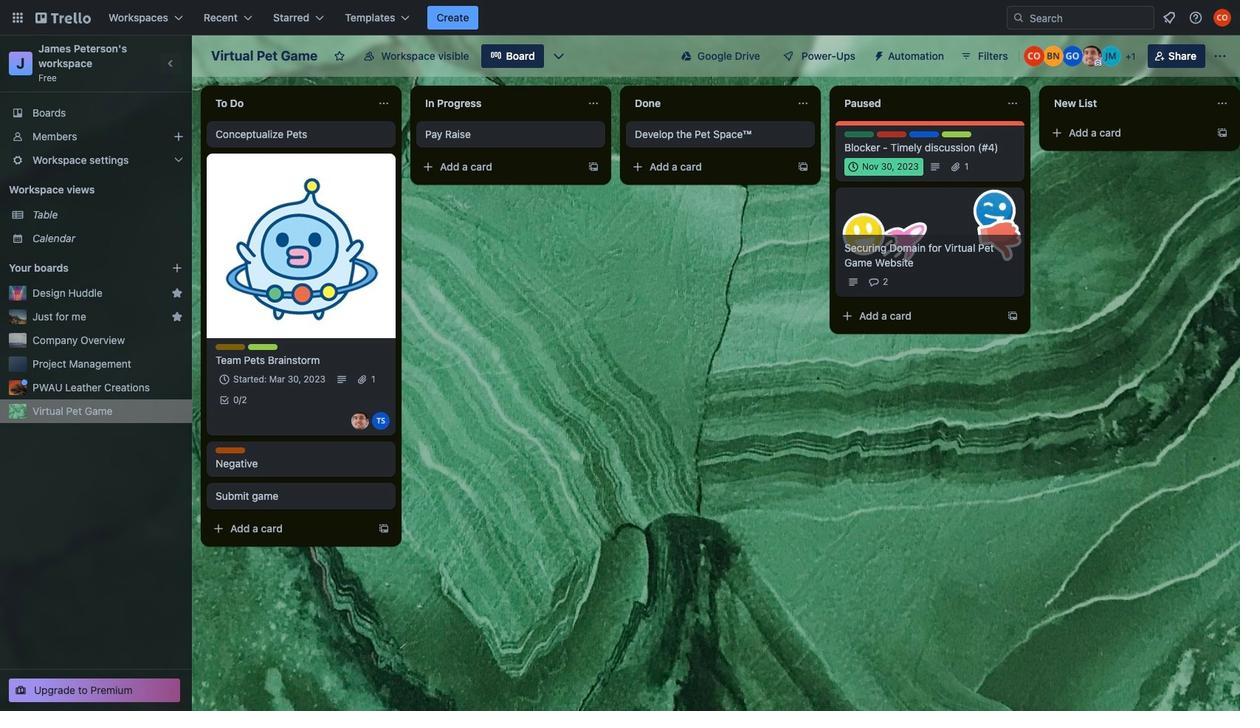 Task type: locate. For each thing, give the bounding box(es) containing it.
christina overa (christinaovera) image left gary orlando (garyorlando) icon
[[1024, 46, 1045, 66]]

0 horizontal spatial create from template… image
[[588, 161, 600, 173]]

1 vertical spatial starred icon image
[[171, 311, 183, 323]]

color: orange, title: none image
[[216, 448, 245, 453]]

1 vertical spatial create from template… image
[[1007, 310, 1019, 322]]

2 vertical spatial create from template… image
[[378, 523, 390, 535]]

0 vertical spatial create from template… image
[[798, 161, 809, 173]]

0 horizontal spatial christina overa (christinaovera) image
[[1024, 46, 1045, 66]]

0 horizontal spatial james peterson (jamespeterson93) image
[[352, 412, 369, 430]]

0 vertical spatial create from template… image
[[1217, 127, 1229, 139]]

james peterson (jamespeterson93) image right ben nelson (bennelson96) icon
[[1082, 46, 1102, 66]]

this member is an admin of this board. image
[[1095, 60, 1102, 66]]

workspace navigation collapse icon image
[[161, 53, 182, 74]]

1 horizontal spatial create from template… image
[[798, 161, 809, 173]]

color: blue, title: "fyi" element
[[910, 131, 939, 137]]

starred icon image
[[171, 287, 183, 299], [171, 311, 183, 323]]

None text field
[[416, 92, 582, 115], [626, 92, 792, 115], [416, 92, 582, 115], [626, 92, 792, 115]]

show menu image
[[1213, 49, 1228, 64]]

1 vertical spatial create from template… image
[[588, 161, 600, 173]]

color: yellow, title: none image
[[216, 344, 245, 350]]

None checkbox
[[845, 158, 924, 176]]

0 vertical spatial christina overa (christinaovera) image
[[1214, 9, 1232, 27]]

color: bold lime, title: "team task" element
[[248, 344, 278, 350]]

your boards with 6 items element
[[9, 259, 149, 277]]

create from template… image
[[798, 161, 809, 173], [1007, 310, 1019, 322], [378, 523, 390, 535]]

0 horizontal spatial create from template… image
[[378, 523, 390, 535]]

Search field
[[1025, 7, 1154, 28]]

1 horizontal spatial james peterson (jamespeterson93) image
[[1082, 46, 1102, 66]]

laugh image
[[968, 185, 1021, 237]]

christina overa (christinaovera) image
[[1214, 9, 1232, 27], [1024, 46, 1045, 66]]

1 horizontal spatial create from template… image
[[1217, 127, 1229, 139]]

0 vertical spatial starred icon image
[[171, 287, 183, 299]]

search image
[[1013, 12, 1025, 24]]

color: red, title: "blocker" element
[[877, 131, 907, 137]]

christina overa (christinaovera) image right open information menu icon
[[1214, 9, 1232, 27]]

back to home image
[[35, 6, 91, 30]]

james peterson (jamespeterson93) image
[[1082, 46, 1102, 66], [352, 412, 369, 430]]

create from template… image
[[1217, 127, 1229, 139], [588, 161, 600, 173]]

0 notifications image
[[1161, 9, 1179, 27]]

jeremy miller (jeremymiller198) image
[[1101, 46, 1122, 66]]

None text field
[[207, 92, 372, 115], [836, 92, 1001, 115], [1046, 92, 1211, 115], [207, 92, 372, 115], [836, 92, 1001, 115], [1046, 92, 1211, 115]]

james peterson (jamespeterson93) image left tara schultz (taraschultz7) image at bottom left
[[352, 412, 369, 430]]



Task type: describe. For each thing, give the bounding box(es) containing it.
1 horizontal spatial christina overa (christinaovera) image
[[1214, 9, 1232, 27]]

0 vertical spatial james peterson (jamespeterson93) image
[[1082, 46, 1102, 66]]

google drive icon image
[[681, 51, 692, 61]]

ben nelson (bennelson96) image
[[1043, 46, 1064, 66]]

open information menu image
[[1189, 10, 1204, 25]]

1 vertical spatial christina overa (christinaovera) image
[[1024, 46, 1045, 66]]

add board image
[[171, 262, 183, 274]]

color: green, title: "goal" element
[[845, 131, 874, 137]]

2 starred icon image from the top
[[171, 311, 183, 323]]

1 starred icon image from the top
[[171, 287, 183, 299]]

color: bold lime, title: none image
[[942, 131, 972, 137]]

sm image
[[868, 44, 888, 65]]

Board name text field
[[204, 44, 325, 68]]

primary element
[[0, 0, 1241, 35]]

1 vertical spatial james peterson (jamespeterson93) image
[[352, 412, 369, 430]]

gary orlando (garyorlando) image
[[1062, 46, 1083, 66]]

star or unstar board image
[[334, 50, 346, 62]]

tara schultz (taraschultz7) image
[[372, 412, 390, 430]]

customize views image
[[551, 49, 566, 64]]

2 horizontal spatial create from template… image
[[1007, 310, 1019, 322]]



Task type: vqa. For each thing, say whether or not it's contained in the screenshot.
Christina Overa (christinaovera) image to the bottom
yes



